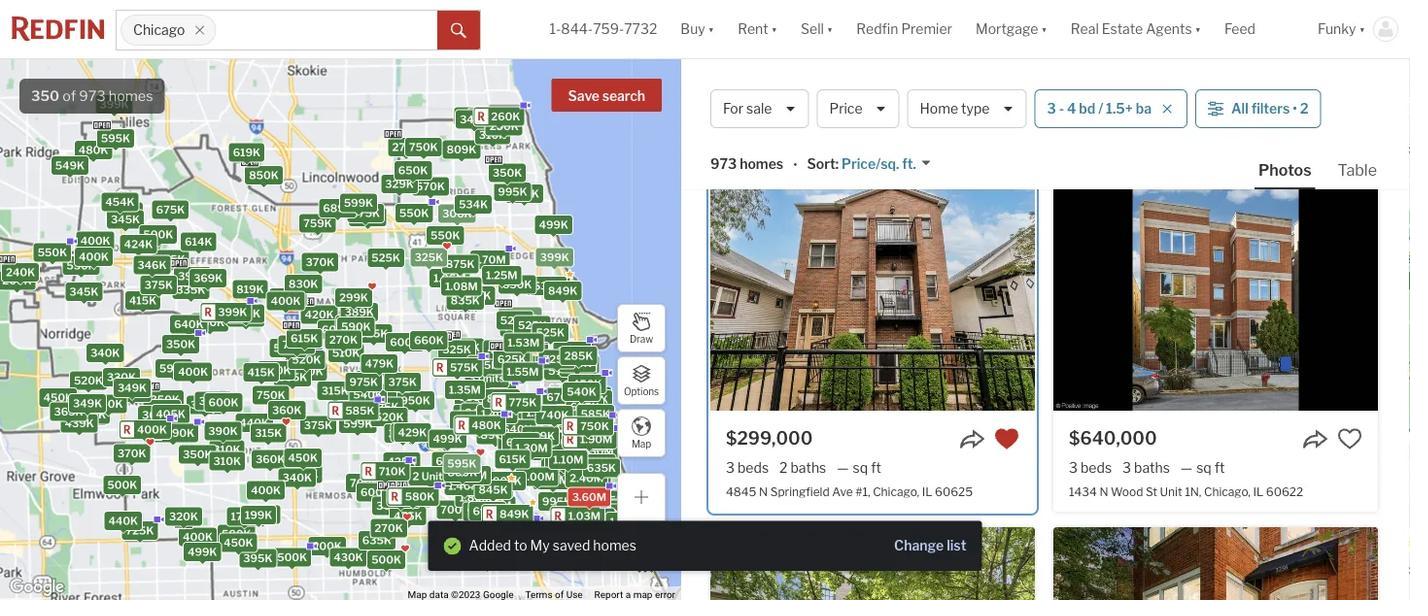Task type: vqa. For each thing, say whether or not it's contained in the screenshot.
675K to the bottom
yes



Task type: locate. For each thing, give the bounding box(es) containing it.
325k up '1.06m'
[[415, 251, 444, 264]]

520k up 1.18m
[[375, 411, 404, 424]]

0 vertical spatial 475k
[[351, 207, 380, 220]]

390k right 519k
[[208, 425, 238, 438]]

il down your
[[803, 78, 823, 105]]

1 horizontal spatial sq
[[1197, 460, 1212, 476]]

535k
[[274, 342, 303, 355], [278, 372, 307, 384]]

1 vertical spatial 240k
[[6, 266, 35, 279]]

0 vertical spatial 549k
[[55, 160, 85, 172]]

1 horizontal spatial favorite button image
[[1338, 427, 1363, 452]]

695k down '1.80m'
[[473, 506, 502, 518]]

0 horizontal spatial 240k
[[6, 266, 35, 279]]

0 vertical spatial 625k
[[498, 353, 527, 366]]

ft for $640,000
[[1215, 460, 1226, 476]]

▾ for rent ▾
[[772, 21, 778, 37]]

— for $640,000
[[1181, 460, 1193, 476]]

0 horizontal spatial 975k
[[350, 376, 378, 389]]

ft for $299,000
[[871, 460, 882, 476]]

favorite button image for $640,000
[[1338, 427, 1363, 452]]

2 vertical spatial 595k
[[448, 458, 477, 471]]

section
[[428, 522, 983, 572]]

change
[[895, 538, 944, 555]]

4 ▾ from the left
[[1042, 21, 1048, 37]]

remove chicago image
[[194, 24, 205, 36]]

449k
[[604, 547, 633, 560]]

0 horizontal spatial 695k
[[473, 506, 502, 518]]

ft down insights
[[1249, 104, 1259, 121]]

640k
[[174, 318, 204, 331], [503, 424, 533, 436], [488, 526, 518, 538]]

▾ for funky ▾
[[1360, 21, 1366, 37]]

your
[[793, 48, 825, 67]]

750k
[[409, 141, 438, 154], [257, 390, 286, 402], [581, 420, 610, 433], [454, 481, 483, 494], [619, 515, 648, 528]]

3 units down 815k
[[469, 372, 505, 385]]

0 vertical spatial 619k
[[233, 146, 261, 159]]

540k down 510k
[[353, 389, 383, 402]]

sq up #1,
[[853, 460, 869, 476]]

0 vertical spatial 485k
[[488, 344, 517, 356]]

• for filters
[[1293, 101, 1298, 117]]

1 vertical spatial 420k
[[565, 356, 595, 369]]

615k down 2.80m
[[638, 555, 666, 568]]

973 inside 973 homes •
[[711, 156, 737, 172]]

1.40m down 670k at the bottom left
[[545, 409, 578, 422]]

draw
[[630, 334, 653, 345]]

0 horizontal spatial 345k
[[69, 286, 99, 298]]

remove 3 - 4 bd / 1.5+ ba image
[[1162, 103, 1174, 115]]

/
[[1099, 101, 1104, 117]]

sq up the 1n,
[[1197, 460, 1212, 476]]

600k up 510k
[[322, 324, 352, 337]]

2 ▾ from the left
[[772, 21, 778, 37]]

1.20m up 4.00m
[[502, 440, 534, 453]]

real
[[1071, 21, 1100, 37]]

2 units up the 647k
[[503, 311, 538, 323]]

photo of 1434 n wood st unit 1n, chicago, il 60622 image
[[1054, 172, 1379, 411]]

sq for $299,000
[[853, 460, 869, 476]]

375k
[[145, 279, 173, 292], [388, 376, 417, 389], [304, 420, 333, 432]]

640k up the added
[[488, 526, 518, 538]]

6 ▾ from the left
[[1360, 21, 1366, 37]]

975k up 946k
[[595, 504, 624, 517]]

580k down 179k
[[222, 529, 251, 541]]

mortgage ▾ button
[[965, 0, 1060, 58]]

the
[[908, 69, 932, 88]]

1 vertical spatial 850k
[[579, 394, 609, 407]]

350k down the 335k
[[166, 338, 196, 351]]

price
[[830, 101, 863, 117]]

1 ▾ from the left
[[709, 21, 715, 37]]

list
[[947, 538, 967, 555]]

360k up 199k
[[256, 453, 285, 466]]

599k left 1.18m
[[343, 418, 373, 431]]

2 vertical spatial 340k
[[283, 472, 312, 485]]

• inside button
[[1293, 101, 1298, 117]]

485k up 815k
[[488, 344, 517, 356]]

ave for lakeview
[[1165, 129, 1186, 143]]

beds for $640,000
[[1081, 460, 1112, 476]]

1 horizontal spatial 615k
[[499, 453, 527, 466]]

0 vertical spatial 325k
[[458, 110, 487, 123]]

2 horizontal spatial 540k
[[567, 386, 597, 399]]

350k down '1.06m'
[[462, 290, 492, 302]]

▾ right rent
[[772, 21, 778, 37]]

0 vertical spatial 995k
[[498, 186, 528, 198]]

added to my saved homes
[[469, 538, 637, 555]]

2 horizontal spatial 850k
[[617, 546, 646, 559]]

photo of 903 w roscoe st #1, chicago, il 60657 image
[[711, 528, 1036, 601]]

1 vertical spatial 680k
[[504, 524, 534, 537]]

units
[[540, 280, 566, 293], [512, 311, 538, 323], [478, 372, 505, 385], [366, 394, 393, 407], [474, 407, 501, 420], [518, 417, 545, 429], [422, 471, 449, 483], [628, 536, 655, 549], [471, 542, 498, 555], [630, 549, 657, 562]]

sell ▾ button
[[790, 0, 845, 58]]

1 vertical spatial 975k
[[595, 504, 624, 517]]

1 vertical spatial 306k
[[558, 345, 587, 358]]

1 vertical spatial 1.70m
[[561, 505, 593, 518]]

849k up 285k
[[548, 285, 578, 297]]

1 horizontal spatial 549k
[[340, 319, 369, 332]]

425k down 685k at left bottom
[[576, 435, 605, 448]]

1 vertical spatial 849k
[[500, 509, 529, 521]]

save for save search
[[568, 88, 600, 105]]

1 horizontal spatial 345k
[[111, 213, 140, 226]]

375k down 510k
[[304, 420, 333, 432]]

520k
[[292, 354, 321, 366], [74, 375, 103, 387], [375, 411, 404, 424]]

2 favorite button checkbox from the left
[[1338, 427, 1363, 452]]

save for save your filters and get updated when new homes hit the market.
[[754, 48, 790, 67]]

485k up 1.75m
[[618, 515, 648, 528]]

1.20m down 2.80m
[[630, 555, 662, 568]]

600k up 685k at left bottom
[[578, 390, 608, 403]]

0 vertical spatial 580k
[[405, 491, 435, 504]]

funky
[[1319, 21, 1357, 37]]

3 beds for $640,000
[[1070, 460, 1112, 476]]

1.30m left to
[[472, 554, 504, 567]]

save inside 'button'
[[568, 88, 600, 105]]

0 horizontal spatial 625k
[[464, 412, 493, 425]]

2 — from the left
[[1181, 460, 1193, 476]]

4845
[[726, 485, 757, 499]]

360k
[[272, 405, 302, 417], [142, 409, 172, 422], [388, 428, 418, 441], [256, 453, 285, 466]]

1 horizontal spatial 675k
[[290, 468, 318, 481]]

1.40m down 3.60m
[[560, 512, 593, 525]]

baths up springfield
[[791, 460, 827, 476]]

0 horizontal spatial 475k
[[157, 253, 185, 266]]

1 horizontal spatial 540k
[[353, 389, 383, 402]]

save inside save your filters and get updated when new homes hit the market.
[[754, 48, 790, 67]]

549k down of
[[55, 160, 85, 172]]

2.80m
[[613, 541, 647, 553]]

a favorited home image
[[776, 0, 970, 27]]

my
[[531, 538, 550, 555]]

n for $299,000
[[759, 485, 768, 499]]

1 vertical spatial filters
[[1252, 101, 1291, 117]]

save your filters and get updated when new homes hit the market.
[[754, 48, 992, 88]]

1.30m up 4.00m
[[516, 442, 548, 455]]

sale
[[938, 78, 982, 105]]

1 vertical spatial 530k
[[148, 404, 177, 416]]

315k up 199k
[[255, 428, 282, 440]]

0 vertical spatial 395k
[[190, 399, 220, 412]]

350k
[[493, 167, 522, 180], [462, 290, 492, 302], [195, 317, 225, 329], [166, 338, 196, 351], [150, 394, 180, 406], [93, 398, 123, 411], [183, 449, 212, 461]]

640k down 870k
[[503, 424, 533, 436]]

search down 759-
[[603, 88, 646, 105]]

homes up price 'button'
[[833, 69, 882, 88]]

unit for s2501,
[[1188, 129, 1211, 143]]

1.75m
[[621, 533, 652, 546]]

filters left |
[[1252, 101, 1291, 117]]

340k up 330k
[[90, 347, 120, 360]]

market insights link
[[1168, 63, 1284, 106]]

buy ▾ button
[[681, 0, 715, 58]]

600k down 924k
[[398, 493, 428, 505]]

favorite button image
[[995, 427, 1020, 452], [1338, 427, 1363, 452]]

1 horizontal spatial 390k
[[208, 425, 238, 438]]

▾ inside sell ▾ dropdown button
[[827, 21, 834, 37]]

1 horizontal spatial 680k
[[504, 524, 534, 537]]

sq down insights
[[1231, 104, 1246, 121]]

635k
[[571, 401, 600, 414], [587, 462, 616, 475], [363, 535, 392, 548]]

▾ right funky
[[1360, 21, 1366, 37]]

1.95m
[[605, 528, 637, 540], [614, 539, 646, 551]]

1 favorite button image from the left
[[995, 427, 1020, 452]]

1 — from the left
[[838, 460, 849, 476]]

530k
[[66, 259, 96, 272], [148, 404, 177, 416]]

0 horizontal spatial search
[[603, 88, 646, 105]]

3 beds
[[1067, 104, 1110, 121], [726, 460, 769, 476], [1070, 460, 1112, 476]]

595k down 350 of 973 homes at the left
[[101, 132, 130, 145]]

1 vertical spatial 619k
[[621, 533, 649, 546]]

1.95m up 2.80m
[[605, 528, 637, 540]]

— for $299,000
[[838, 460, 849, 476]]

1 horizontal spatial 1.70m
[[561, 505, 593, 518]]

n right 1434
[[1100, 485, 1109, 499]]

1.65m
[[537, 475, 569, 487]]

1 — sq ft from the left
[[838, 460, 882, 476]]

1 vertical spatial 345k
[[111, 213, 140, 226]]

|
[[1291, 85, 1295, 104]]

5 ▾ from the left
[[1196, 21, 1202, 37]]

535k down 749k
[[278, 372, 307, 384]]

2.00m
[[545, 459, 580, 472], [607, 537, 642, 550], [608, 550, 643, 563]]

680k up to
[[504, 524, 534, 537]]

1 horizontal spatial — sq ft
[[1181, 460, 1226, 476]]

370k
[[306, 256, 335, 269], [560, 408, 589, 421], [117, 448, 146, 460]]

439k
[[65, 418, 94, 430]]

849k up to
[[500, 509, 529, 521]]

0 horizontal spatial 995k
[[498, 186, 528, 198]]

submit search image
[[451, 23, 467, 39]]

mortgage ▾ button
[[976, 0, 1048, 58]]

329k
[[385, 178, 414, 191]]

0 horizontal spatial 615k
[[291, 333, 318, 345]]

all filters • 2
[[1232, 101, 1309, 117]]

google image
[[5, 576, 69, 601]]

▾ inside mortgage ▾ dropdown button
[[1042, 21, 1048, 37]]

270k up '329k'
[[392, 141, 421, 153]]

350k down 330k
[[93, 398, 123, 411]]

775k up the 647k
[[504, 321, 532, 334]]

1 horizontal spatial 530k
[[148, 404, 177, 416]]

— sq ft up #1,
[[838, 460, 882, 476]]

lakeview
[[1111, 129, 1163, 143]]

feed
[[1225, 21, 1256, 37]]

filters inside button
[[1252, 101, 1291, 117]]

740k
[[540, 409, 569, 422]]

1 vertical spatial 475k
[[157, 253, 185, 266]]

675k up 614k
[[156, 204, 185, 216]]

635k up 685k at left bottom
[[571, 401, 600, 414]]

2 vertical spatial 635k
[[363, 535, 392, 548]]

395k down 199k
[[243, 553, 273, 565]]

534k down 809k
[[459, 199, 488, 211]]

540k down 749k
[[262, 365, 291, 377]]

0 horizontal spatial filters
[[829, 48, 871, 67]]

— sq ft
[[838, 460, 882, 476], [1181, 460, 1226, 476]]

• left sort
[[794, 157, 798, 174]]

420k
[[305, 309, 334, 321], [565, 356, 595, 369]]

475k down 924k
[[394, 510, 423, 523]]

595k
[[101, 132, 130, 145], [159, 363, 189, 375], [448, 458, 477, 471]]

outline
[[556, 545, 599, 562]]

340k left 710k
[[283, 472, 312, 485]]

1 vertical spatial 325k
[[415, 251, 444, 264]]

change list
[[895, 538, 967, 555]]

1 vertical spatial •
[[794, 157, 798, 174]]

change list button
[[895, 537, 967, 556]]

520k up 455k
[[74, 375, 103, 387]]

unit down 2,843
[[1188, 129, 1211, 143]]

475k
[[351, 207, 380, 220], [157, 253, 185, 266], [394, 510, 423, 523]]

550k
[[400, 207, 429, 220], [431, 229, 460, 242], [38, 247, 67, 259], [294, 366, 323, 378]]

1.08m
[[445, 281, 478, 293]]

1 horizontal spatial ft
[[1215, 460, 1226, 476]]

0 vertical spatial 640k
[[174, 318, 204, 331]]

1 horizontal spatial 415k
[[248, 367, 275, 379]]

draw button
[[617, 304, 666, 353]]

buy ▾ button
[[669, 0, 727, 58]]

395k
[[190, 399, 220, 412], [243, 553, 273, 565]]

0 vertical spatial 845k
[[509, 445, 539, 458]]

530k up 519k
[[148, 404, 177, 416]]

440k right 519k
[[240, 417, 269, 430]]

1 vertical spatial 640k
[[503, 424, 533, 436]]

835k
[[451, 294, 480, 307]]

▾ inside buy ▾ dropdown button
[[709, 21, 715, 37]]

585k up 1.90m
[[581, 408, 611, 421]]

None search field
[[216, 11, 437, 50]]

560k
[[458, 408, 487, 421]]

1 vertical spatial 549k
[[340, 319, 369, 332]]

390k down 405k
[[165, 427, 195, 440]]

guide
[[1337, 85, 1378, 104]]

475k right 759k
[[351, 207, 380, 220]]

baths for $299,000
[[791, 460, 827, 476]]

2 horizontal spatial 475k
[[394, 510, 423, 523]]

860k
[[448, 467, 478, 480]]

1.70m down 2.80m
[[630, 554, 662, 567]]

n for $640,000
[[1100, 485, 1109, 499]]

534k up the 647k
[[534, 280, 563, 293]]

420k up 679k
[[565, 356, 595, 369]]

680k down 510k
[[360, 374, 390, 387]]

hit
[[886, 69, 904, 88]]

▾ right buy
[[709, 21, 715, 37]]

1 horizontal spatial unit
[[1188, 129, 1211, 143]]

0 vertical spatial 415k
[[129, 294, 157, 307]]

redfin
[[857, 21, 899, 37]]

ave
[[1165, 129, 1186, 143], [833, 485, 853, 499]]

filters up "chicago, il homes for sale"
[[829, 48, 871, 67]]

0 horizontal spatial ave
[[833, 485, 853, 499]]

ave for springfield
[[833, 485, 853, 499]]

1 horizontal spatial 395k
[[243, 553, 273, 565]]

325k left 250k on the top left of the page
[[458, 110, 487, 123]]

1 favorite button checkbox from the left
[[995, 427, 1020, 452]]

3 beds for $299,000
[[726, 460, 769, 476]]

1 vertical spatial 370k
[[560, 408, 589, 421]]

315k right 320k
[[249, 509, 276, 522]]

added
[[469, 538, 511, 555]]

3 - 4 bd / 1.5+ ba button
[[1035, 89, 1188, 128]]

1 horizontal spatial 975k
[[595, 504, 624, 517]]

1 horizontal spatial 570k
[[549, 365, 578, 378]]

1.18m
[[395, 427, 426, 439]]

650k up 900k
[[489, 535, 519, 547]]

0 vertical spatial 349k
[[118, 382, 147, 395]]

market insights | city guide
[[1168, 85, 1378, 104]]

baths for $640,000
[[1135, 460, 1171, 476]]

675k
[[156, 204, 185, 216], [290, 468, 318, 481]]

1.38m
[[618, 525, 650, 538]]

1 vertical spatial 635k
[[587, 462, 616, 475]]

2550
[[1067, 129, 1097, 143]]

$299,000
[[726, 428, 813, 449]]

2 vertical spatial 1.30m
[[472, 554, 504, 567]]

real estate agents ▾
[[1071, 21, 1202, 37]]

599k
[[344, 197, 373, 209], [454, 415, 484, 427], [343, 418, 373, 431], [619, 523, 648, 535]]

2 — sq ft from the left
[[1181, 460, 1226, 476]]

1 horizontal spatial 695k
[[611, 522, 640, 535]]

0 horizontal spatial 520k
[[74, 375, 103, 387]]

homes inside save your filters and get updated when new homes hit the market.
[[833, 69, 882, 88]]

favorite button checkbox
[[995, 427, 1020, 452], [1338, 427, 1363, 452]]

photo of 4845 n springfield ave #1, chicago, il 60625 image
[[711, 172, 1036, 411]]

sort
[[808, 156, 836, 172]]

section containing added to my saved homes
[[428, 522, 983, 572]]

beds up 4845
[[738, 460, 769, 476]]

▾ inside rent ▾ dropdown button
[[772, 21, 778, 37]]

0 horizontal spatial 200k
[[2, 275, 32, 287]]

0 horizontal spatial 725k
[[126, 525, 154, 538]]

1 vertical spatial 775k
[[509, 397, 537, 409]]

0 horizontal spatial favorite button checkbox
[[995, 427, 1020, 452]]

1 vertical spatial 415k
[[248, 367, 275, 379]]

sell ▾
[[801, 21, 834, 37]]

save
[[754, 48, 790, 67], [568, 88, 600, 105], [817, 98, 852, 117]]

• inside 973 homes •
[[794, 157, 798, 174]]

0 horizontal spatial 595k
[[101, 132, 130, 145]]

2 favorite button image from the left
[[1338, 427, 1363, 452]]

0 vertical spatial 370k
[[306, 256, 335, 269]]

2 vertical spatial 520k
[[375, 411, 404, 424]]

0 horizontal spatial •
[[794, 157, 798, 174]]

7732
[[624, 21, 658, 37]]

3 ▾ from the left
[[827, 21, 834, 37]]

1.10m
[[501, 358, 531, 370], [553, 454, 584, 467], [617, 518, 647, 531], [472, 542, 503, 554]]

0 horizontal spatial 675k
[[156, 204, 185, 216]]

1 vertical spatial 349k
[[73, 398, 102, 410]]



Task type: describe. For each thing, give the bounding box(es) containing it.
0 horizontal spatial 485k
[[488, 344, 517, 356]]

1 479k from the top
[[365, 357, 394, 370]]

1 horizontal spatial 850k
[[579, 394, 609, 407]]

map region
[[0, 0, 881, 601]]

585k left 950k
[[346, 405, 375, 418]]

650k down 815k
[[483, 388, 513, 400]]

2 horizontal spatial sq
[[1231, 104, 1246, 121]]

679k
[[549, 382, 577, 394]]

2 vertical spatial 425k
[[388, 456, 416, 469]]

350k down 519k
[[183, 449, 212, 461]]

1 vertical spatial 200k
[[313, 541, 342, 553]]

1.95m down 1.38m
[[614, 539, 646, 551]]

1.40m up '1.80m'
[[455, 470, 487, 482]]

0 vertical spatial 615k
[[291, 333, 318, 345]]

▾ inside real estate agents ▾ link
[[1196, 21, 1202, 37]]

0 vertical spatial 425k
[[579, 397, 608, 410]]

0 horizontal spatial 3 units
[[469, 372, 505, 385]]

199k
[[245, 510, 273, 522]]

454k
[[105, 196, 135, 209]]

3 up the 647k
[[530, 280, 537, 293]]

2 vertical spatial 845k
[[512, 551, 541, 564]]

beds for $299,000
[[738, 460, 769, 476]]

rent
[[738, 21, 769, 37]]

map button
[[617, 409, 666, 458]]

homes inside 973 homes •
[[740, 156, 784, 172]]

600k up 4.00m
[[506, 437, 536, 449]]

360k up 519k
[[142, 409, 172, 422]]

2 units down 1.75m
[[621, 549, 657, 562]]

2 vertical spatial 640k
[[488, 526, 518, 538]]

590k
[[341, 321, 371, 333]]

1 horizontal spatial 1.50m
[[573, 433, 606, 445]]

▾ for buy ▾
[[709, 21, 715, 37]]

3 down 815k
[[469, 372, 476, 385]]

1.60m
[[633, 554, 666, 567]]

il left "60614"
[[1303, 129, 1313, 143]]

saved
[[553, 538, 591, 555]]

1 vertical spatial 949k
[[622, 539, 652, 552]]

1.55m
[[507, 366, 539, 379]]

price/sq.
[[842, 156, 900, 172]]

1 horizontal spatial 995k
[[543, 496, 572, 509]]

2 units down the 2.53m
[[619, 536, 655, 549]]

759k
[[303, 217, 332, 230]]

0 vertical spatial 849k
[[548, 285, 578, 297]]

350k up 405k
[[150, 394, 180, 406]]

0 vertical spatial 1.35m
[[449, 384, 481, 397]]

800k left my
[[495, 551, 525, 563]]

redfin premier button
[[845, 0, 965, 58]]

585k up 1.07m on the left of page
[[595, 495, 624, 507]]

885k
[[625, 555, 655, 568]]

350 of 973 homes
[[31, 88, 153, 105]]

0 vertical spatial 1.30m
[[516, 442, 548, 455]]

2 vertical spatial 315k
[[249, 509, 276, 522]]

2 units down 870k
[[465, 407, 501, 420]]

0 vertical spatial 1.70m
[[474, 254, 506, 267]]

2 units right 710k
[[413, 471, 449, 483]]

700k down '1.80m'
[[441, 505, 470, 517]]

1 vertical spatial 520k
[[74, 375, 103, 387]]

1.85m
[[575, 476, 607, 488]]

search inside 'button'
[[603, 88, 646, 105]]

city guide link
[[1303, 83, 1382, 106]]

filters inside save your filters and get updated when new homes hit the market.
[[829, 48, 871, 67]]

0 horizontal spatial 619k
[[233, 146, 261, 159]]

1.10m left to
[[472, 542, 503, 554]]

550k down '329k'
[[400, 207, 429, 220]]

1 vertical spatial 1.53m
[[589, 504, 621, 517]]

1 horizontal spatial 370k
[[306, 256, 335, 269]]

table button
[[1335, 159, 1382, 188]]

2 vertical spatial 375k
[[304, 420, 333, 432]]

photos
[[1259, 160, 1312, 179]]

0 horizontal spatial 530k
[[66, 259, 96, 272]]

650k right 1.08m
[[503, 279, 532, 291]]

— sq ft for $299,000
[[838, 460, 882, 476]]

2 vertical spatial 850k
[[617, 546, 646, 559]]

for
[[904, 78, 933, 105]]

2 vertical spatial 270k
[[375, 523, 403, 535]]

550k down 749k
[[294, 366, 323, 378]]

city
[[1303, 85, 1333, 104]]

685k
[[579, 416, 609, 429]]

830k
[[289, 278, 318, 291]]

springfield
[[771, 485, 830, 499]]

agents
[[1147, 21, 1193, 37]]

1 vertical spatial 340k
[[90, 347, 120, 360]]

sale
[[747, 101, 772, 117]]

190k
[[472, 111, 500, 124]]

924k
[[386, 479, 415, 491]]

424k
[[124, 238, 153, 251]]

photo of 2550 n lakeview ave unit s2501, chicago, il 60614 image
[[1051, 0, 1376, 55]]

750k up 1.90m
[[581, 420, 610, 433]]

photo of 3356 n central park ave unit 1n, chicago, il 60618 image
[[1054, 528, 1379, 601]]

feed button
[[1214, 0, 1307, 58]]

il left 60625 at bottom
[[922, 485, 933, 499]]

2 units left 950k
[[357, 394, 393, 407]]

1434
[[1070, 485, 1098, 499]]

unit for 1n,
[[1161, 485, 1183, 499]]

3 inside button
[[1048, 101, 1057, 117]]

1.40m down 899k
[[610, 516, 643, 529]]

0 vertical spatial 315k
[[322, 385, 349, 398]]

960k
[[480, 483, 510, 495]]

360k down 950k
[[388, 428, 418, 441]]

3 up 1434
[[1070, 460, 1078, 476]]

2 baths
[[780, 460, 827, 476]]

750k down 749k
[[257, 390, 286, 402]]

599k up 2.80m
[[619, 523, 648, 535]]

1 vertical spatial 425k
[[576, 435, 605, 448]]

2,843 sq ft
[[1190, 104, 1259, 121]]

750k up 1.75m
[[619, 515, 648, 528]]

save for save my search
[[817, 98, 852, 117]]

save search button
[[552, 79, 662, 112]]

599k up 890k
[[454, 415, 484, 427]]

— sq ft for $640,000
[[1181, 460, 1226, 476]]

2 units down 925k
[[462, 542, 498, 555]]

1 vertical spatial 675k
[[290, 468, 318, 481]]

options
[[624, 386, 659, 398]]

homes
[[827, 78, 899, 105]]

real estate agents ▾ link
[[1071, 0, 1202, 58]]

beds right 4
[[1078, 104, 1110, 121]]

800k down 960k
[[465, 502, 495, 514]]

1.10m down '846k'
[[553, 454, 584, 467]]

market
[[1168, 85, 1221, 104]]

remove
[[501, 545, 553, 562]]

3 up wood
[[1123, 460, 1132, 476]]

800k down 924k
[[386, 493, 416, 505]]

1-
[[550, 21, 561, 37]]

table
[[1339, 160, 1378, 179]]

homes right of
[[109, 88, 153, 105]]

3 right "-"
[[1067, 104, 1075, 121]]

2 horizontal spatial 375k
[[388, 376, 417, 389]]

il left the 60622
[[1254, 485, 1264, 499]]

1.10m right 815k
[[501, 358, 531, 370]]

2 vertical spatial 1.70m
[[630, 554, 662, 567]]

700k down 819k
[[231, 311, 261, 324]]

3 - 4 bd / 1.5+ ba
[[1048, 101, 1152, 117]]

2 horizontal spatial 520k
[[375, 411, 404, 424]]

sort :
[[808, 156, 839, 172]]

1 vertical spatial 535k
[[278, 372, 307, 384]]

0 horizontal spatial 440k
[[108, 515, 138, 528]]

899k
[[598, 503, 628, 516]]

1.10m up 1.75m
[[617, 518, 647, 531]]

0 vertical spatial 775k
[[504, 321, 532, 334]]

60625
[[935, 485, 973, 499]]

0 vertical spatial 340k
[[274, 291, 303, 304]]

1 horizontal spatial search
[[881, 98, 930, 117]]

0 vertical spatial 973
[[79, 88, 106, 105]]

0 vertical spatial 535k
[[274, 342, 303, 355]]

3.30m
[[580, 445, 614, 458]]

2 vertical spatial 370k
[[117, 448, 146, 460]]

650k up '1.80m'
[[436, 456, 466, 468]]

3.5
[[1120, 104, 1141, 121]]

1 horizontal spatial 420k
[[565, 356, 595, 369]]

289k
[[73, 410, 102, 423]]

remove outline
[[501, 545, 599, 562]]

home type
[[920, 101, 990, 117]]

365k
[[54, 406, 83, 419]]

1 horizontal spatial 240k
[[110, 206, 139, 218]]

1.40m down 870k
[[481, 408, 514, 421]]

0 vertical spatial 725k
[[543, 354, 571, 366]]

1.03m down 3.60m
[[569, 510, 601, 523]]

sell
[[801, 21, 824, 37]]

#1,
[[856, 485, 871, 499]]

0 vertical spatial 975k
[[350, 376, 378, 389]]

1.40m down 860k
[[449, 480, 481, 493]]

0 vertical spatial 680k
[[360, 374, 390, 387]]

sq for $640,000
[[1197, 460, 1212, 476]]

846k
[[546, 436, 575, 449]]

710k
[[379, 466, 406, 478]]

0 vertical spatial 375k
[[145, 279, 173, 292]]

1.03m up 946k
[[598, 505, 630, 518]]

chicago
[[133, 22, 185, 38]]

1 vertical spatial 580k
[[222, 529, 251, 541]]

baths right 3.5
[[1144, 104, 1179, 121]]

2 vertical spatial 475k
[[394, 510, 423, 523]]

1 horizontal spatial 595k
[[159, 363, 189, 375]]

0 horizontal spatial 849k
[[500, 509, 529, 521]]

2 vertical spatial 1.20m
[[630, 555, 662, 568]]

0 vertical spatial 345k
[[460, 113, 489, 126]]

1 horizontal spatial 619k
[[621, 533, 649, 546]]

807k
[[493, 475, 522, 488]]

favorite button image for $299,000
[[995, 427, 1020, 452]]

premier
[[902, 21, 953, 37]]

599k up 545k
[[344, 197, 373, 209]]

mortgage
[[976, 21, 1039, 37]]

750k down 860k
[[454, 481, 483, 494]]

330k
[[107, 372, 136, 384]]

650k up '329k'
[[398, 164, 428, 177]]

2 units up 799k
[[509, 417, 545, 429]]

1 vertical spatial 1.20m
[[585, 508, 617, 521]]

s2501,
[[1213, 129, 1251, 143]]

550k left 424k
[[38, 247, 67, 259]]

700k up 815k
[[451, 342, 480, 355]]

0 horizontal spatial 390k
[[165, 427, 195, 440]]

0 vertical spatial 695k
[[473, 506, 502, 518]]

350k left 865k
[[195, 317, 225, 329]]

1 horizontal spatial 725k
[[371, 401, 399, 414]]

749k
[[283, 339, 311, 351]]

0 vertical spatial 570k
[[416, 180, 445, 193]]

2 horizontal spatial 1.50m
[[613, 537, 645, 550]]

585k up 560k
[[459, 391, 489, 404]]

favorite button checkbox for $640,000
[[1338, 427, 1363, 452]]

mortgage ▾
[[976, 21, 1048, 37]]

ft.
[[903, 156, 917, 172]]

0 vertical spatial 635k
[[571, 401, 600, 414]]

remove outline button
[[494, 537, 606, 570]]

819k
[[237, 283, 264, 296]]

360k down 749k
[[272, 405, 302, 417]]

2 vertical spatial 345k
[[69, 286, 99, 298]]

0 vertical spatial 2.40m
[[570, 473, 604, 485]]

0 vertical spatial 675k
[[156, 204, 185, 216]]

700k up the 300k
[[350, 478, 379, 490]]

1 vertical spatial 1.35m
[[519, 432, 551, 444]]

new
[[799, 69, 829, 88]]

to
[[514, 538, 528, 555]]

for sale button
[[711, 89, 809, 128]]

700k down 860k
[[441, 504, 470, 517]]

0 horizontal spatial 325k
[[415, 251, 444, 264]]

2 horizontal spatial 370k
[[560, 408, 589, 421]]

946k
[[589, 522, 619, 535]]

sell ▾ button
[[801, 0, 834, 58]]

rent ▾ button
[[727, 0, 790, 58]]

estate
[[1102, 21, 1144, 37]]

350k down 250k on the top left of the page
[[493, 167, 522, 180]]

730k
[[549, 456, 578, 468]]

405k
[[156, 408, 186, 421]]

2,843
[[1190, 104, 1228, 121]]

favorite button checkbox for $299,000
[[995, 427, 1020, 452]]

759-
[[593, 21, 625, 37]]

homes inside section
[[593, 538, 637, 555]]

2 horizontal spatial ft
[[1249, 104, 1259, 121]]

1 vertical spatial 2.40m
[[586, 532, 620, 545]]

600k up 950k
[[390, 336, 420, 349]]

2 inside button
[[1301, 101, 1309, 117]]

1 vertical spatial 1.30m
[[498, 526, 530, 538]]

▾ for mortgage ▾
[[1042, 21, 1048, 37]]

1-844-759-7732 link
[[550, 21, 658, 37]]

0 vertical spatial 440k
[[240, 417, 269, 430]]

1 horizontal spatial 485k
[[618, 515, 648, 528]]

options button
[[617, 357, 666, 405]]

0 horizontal spatial 415k
[[129, 294, 157, 307]]

815k
[[472, 359, 499, 372]]

600k up the 300k
[[361, 487, 391, 499]]

550k up 875k
[[431, 229, 460, 242]]

1 horizontal spatial 625k
[[498, 353, 527, 366]]

• for homes
[[794, 157, 798, 174]]

buy ▾
[[681, 21, 715, 37]]

n right 2550
[[1100, 129, 1108, 143]]

2 479k from the top
[[365, 358, 394, 371]]

3 up 4845
[[726, 460, 735, 476]]

750k left 809k
[[409, 141, 438, 154]]

890k
[[481, 429, 511, 442]]

photos button
[[1255, 159, 1335, 190]]

▾ for sell ▾
[[827, 21, 834, 37]]

4845 n springfield ave #1, chicago, il 60625
[[726, 485, 973, 499]]

689k
[[323, 202, 353, 215]]

0 vertical spatial 1.20m
[[502, 440, 534, 453]]

600k right 405k
[[209, 397, 239, 409]]

1 vertical spatial 845k
[[479, 484, 508, 497]]



